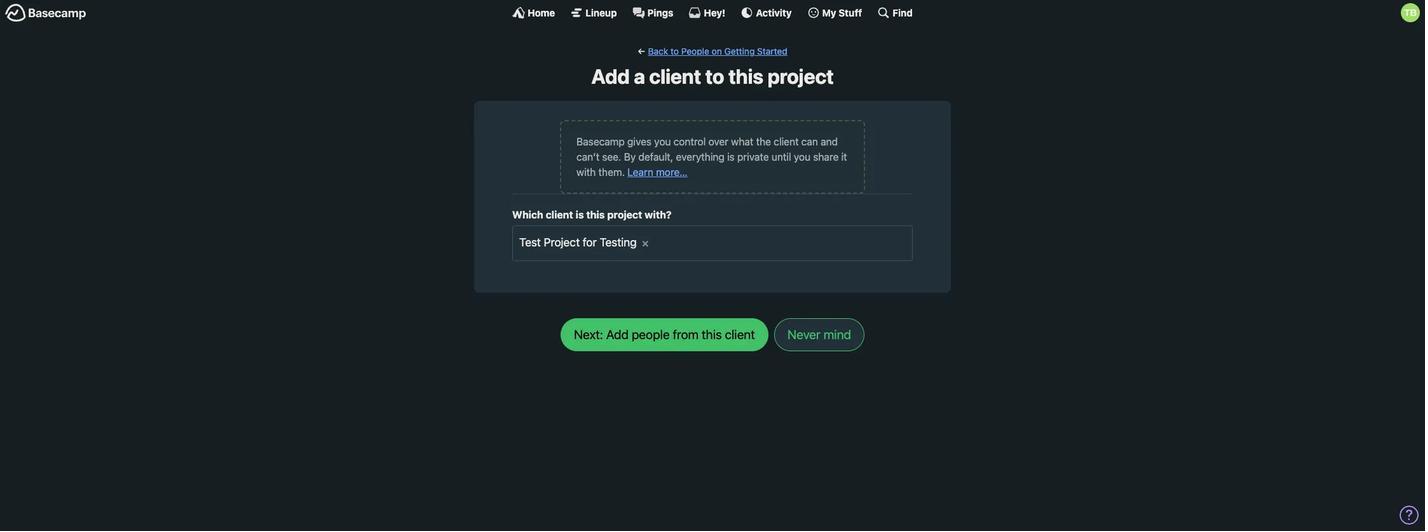 Task type: vqa. For each thing, say whether or not it's contained in the screenshot.
My
yes



Task type: locate. For each thing, give the bounding box(es) containing it.
0 vertical spatial is
[[728, 152, 735, 163]]

0 horizontal spatial project
[[608, 209, 643, 221]]

is down what
[[728, 152, 735, 163]]

add
[[592, 64, 630, 88]]

client down back
[[650, 64, 702, 88]]

and
[[821, 136, 838, 148]]

you down can
[[794, 152, 811, 163]]

0 horizontal spatial to
[[671, 46, 679, 57]]

back to people on getting started link
[[648, 46, 788, 57]]

is inside basecamp gives you control over what the client can and can't see. by default, everything is private until you share it with them.
[[728, 152, 735, 163]]

switch accounts image
[[5, 3, 86, 23]]

client up until
[[774, 136, 799, 148]]

test project for testing ×
[[520, 236, 649, 250]]

home
[[528, 7, 555, 18]]

this up for
[[587, 209, 605, 221]]

this
[[729, 64, 764, 88], [587, 209, 605, 221]]

0 vertical spatial this
[[729, 64, 764, 88]]

0 horizontal spatial is
[[576, 209, 584, 221]]

control
[[674, 136, 706, 148]]

1 horizontal spatial to
[[706, 64, 725, 88]]

pings button
[[633, 6, 674, 19]]

0 vertical spatial project
[[768, 64, 834, 88]]

private
[[738, 152, 769, 163]]

project
[[768, 64, 834, 88], [608, 209, 643, 221]]

back
[[648, 46, 669, 57]]

find button
[[878, 6, 913, 19]]

which client is this project with?
[[513, 209, 672, 221]]

learn more…
[[628, 167, 688, 178]]

the
[[757, 136, 771, 148]]

client
[[650, 64, 702, 88], [774, 136, 799, 148], [546, 209, 573, 221]]

None submit
[[561, 318, 769, 351]]

default,
[[639, 152, 674, 163]]

with
[[577, 167, 596, 178]]

this down the getting
[[729, 64, 764, 88]]

basecamp
[[577, 136, 625, 148]]

my stuff button
[[807, 6, 863, 19]]

0 horizontal spatial you
[[655, 136, 671, 148]]

never
[[788, 327, 821, 342]]

people
[[682, 46, 710, 57]]

1 vertical spatial this
[[587, 209, 605, 221]]

getting
[[725, 46, 755, 57]]

0 vertical spatial client
[[650, 64, 702, 88]]

main element
[[0, 0, 1426, 25]]

hey! button
[[689, 6, 726, 19]]

client up project
[[546, 209, 573, 221]]

1 vertical spatial to
[[706, 64, 725, 88]]

to down on
[[706, 64, 725, 88]]

1 horizontal spatial this
[[729, 64, 764, 88]]

find
[[893, 7, 913, 18]]

is
[[728, 152, 735, 163], [576, 209, 584, 221]]

1 vertical spatial is
[[576, 209, 584, 221]]

until
[[772, 152, 792, 163]]

see.
[[602, 152, 622, 163]]

my
[[823, 7, 837, 18]]

pings
[[648, 7, 674, 18]]

1 horizontal spatial is
[[728, 152, 735, 163]]

1 vertical spatial project
[[608, 209, 643, 221]]

1 vertical spatial client
[[774, 136, 799, 148]]

1 horizontal spatial project
[[768, 64, 834, 88]]

by
[[624, 152, 636, 163]]

project down started
[[768, 64, 834, 88]]

everything
[[676, 152, 725, 163]]

what
[[732, 136, 754, 148]]

to right back
[[671, 46, 679, 57]]

2 horizontal spatial client
[[774, 136, 799, 148]]

started
[[758, 46, 788, 57]]

is up test project for testing ×
[[576, 209, 584, 221]]

1 horizontal spatial you
[[794, 152, 811, 163]]

1 vertical spatial you
[[794, 152, 811, 163]]

you
[[655, 136, 671, 148], [794, 152, 811, 163]]

×
[[642, 236, 649, 250]]

mind
[[824, 327, 852, 342]]

stuff
[[839, 7, 863, 18]]

× link
[[637, 233, 654, 254]]

project up testing
[[608, 209, 643, 221]]

tim burton image
[[1402, 3, 1421, 22]]

you up default,
[[655, 136, 671, 148]]

it
[[842, 152, 848, 163]]

0 horizontal spatial client
[[546, 209, 573, 221]]

to
[[671, 46, 679, 57], [706, 64, 725, 88]]



Task type: describe. For each thing, give the bounding box(es) containing it.
over
[[709, 136, 729, 148]]

activity link
[[741, 6, 792, 19]]

testing
[[600, 236, 637, 249]]

learn more… link
[[628, 167, 688, 178]]

activity
[[756, 7, 792, 18]]

can't
[[577, 152, 600, 163]]

on
[[712, 46, 722, 57]]

project
[[544, 236, 580, 249]]

← back to people on getting started
[[638, 46, 788, 57]]

add a client to this project
[[592, 64, 834, 88]]

home link
[[513, 6, 555, 19]]

with?
[[645, 209, 672, 221]]

←
[[638, 46, 646, 57]]

basecamp gives you control over what the client can and can't see. by default, everything is private until you share it with them.
[[577, 136, 848, 178]]

a
[[634, 64, 645, 88]]

never mind
[[788, 327, 852, 342]]

lineup
[[586, 7, 617, 18]]

my stuff
[[823, 7, 863, 18]]

which
[[513, 209, 544, 221]]

client inside basecamp gives you control over what the client can and can't see. by default, everything is private until you share it with them.
[[774, 136, 799, 148]]

2 vertical spatial client
[[546, 209, 573, 221]]

them.
[[599, 167, 625, 178]]

gives
[[628, 136, 652, 148]]

0 vertical spatial you
[[655, 136, 671, 148]]

never mind link
[[775, 318, 865, 351]]

0 vertical spatial to
[[671, 46, 679, 57]]

more…
[[656, 167, 688, 178]]

0 horizontal spatial this
[[587, 209, 605, 221]]

can
[[802, 136, 818, 148]]

test
[[520, 236, 541, 249]]

learn
[[628, 167, 654, 178]]

for
[[583, 236, 597, 249]]

hey!
[[704, 7, 726, 18]]

1 horizontal spatial client
[[650, 64, 702, 88]]

lineup link
[[571, 6, 617, 19]]

share
[[814, 152, 839, 163]]



